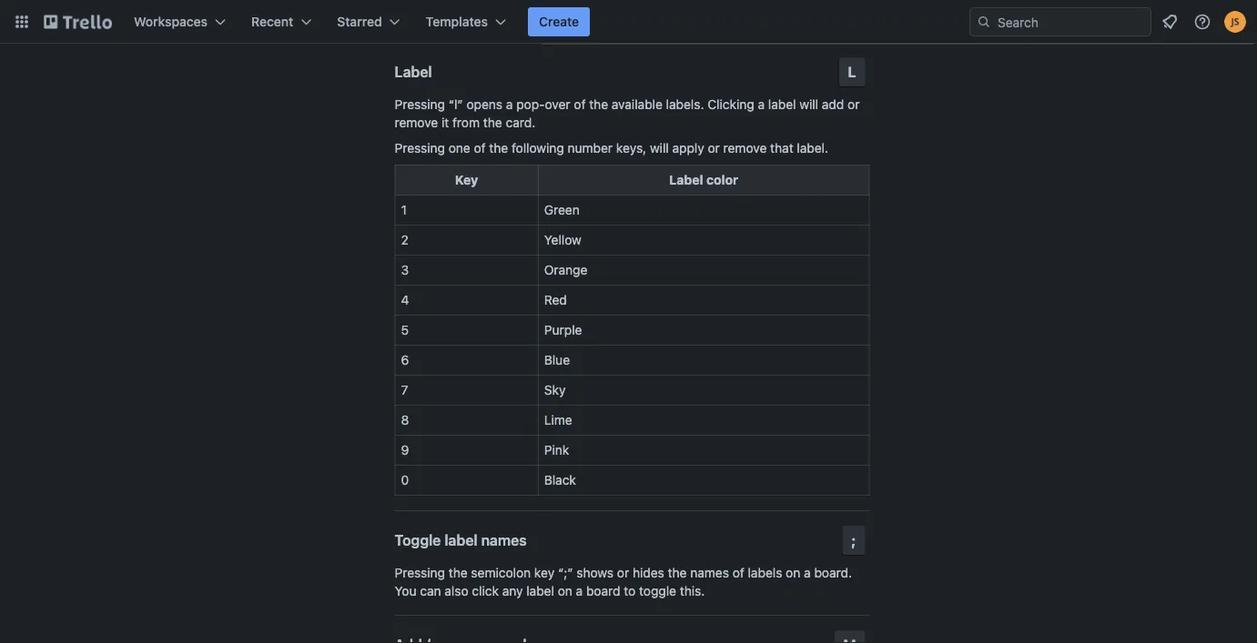 Task type: locate. For each thing, give the bounding box(es) containing it.
pink
[[544, 443, 570, 458]]

1 horizontal spatial label
[[527, 584, 555, 599]]

2 horizontal spatial or
[[848, 97, 860, 112]]

label down apply in the top of the page
[[670, 173, 704, 188]]

starred button
[[326, 7, 411, 36]]

will inside pressing "l" opens a pop-over of the available labels. clicking a label will add or remove it from the card.
[[800, 97, 819, 112]]

color
[[707, 173, 739, 188]]

open information menu image
[[1194, 13, 1212, 31]]

0 vertical spatial or
[[848, 97, 860, 112]]

a left pop-
[[506, 97, 513, 112]]

toggle
[[395, 532, 441, 550]]

the left available on the top
[[590, 97, 609, 112]]

1 vertical spatial label
[[445, 532, 478, 550]]

2 horizontal spatial of
[[733, 566, 745, 581]]

will
[[800, 97, 819, 112], [650, 141, 669, 156]]

0 vertical spatial label
[[395, 63, 432, 81]]

a
[[506, 97, 513, 112], [758, 97, 765, 112], [804, 566, 811, 581], [576, 584, 583, 599]]

will right keys,
[[650, 141, 669, 156]]

2 vertical spatial of
[[733, 566, 745, 581]]

keys,
[[617, 141, 647, 156]]

1 horizontal spatial or
[[708, 141, 720, 156]]

7
[[401, 383, 408, 398]]

workspaces button
[[123, 7, 237, 36]]

4
[[401, 293, 409, 308]]

0 horizontal spatial of
[[474, 141, 486, 156]]

label up 'that'
[[769, 97, 797, 112]]

0 vertical spatial remove
[[395, 115, 438, 130]]

1 vertical spatial pressing
[[395, 141, 445, 156]]

of
[[574, 97, 586, 112], [474, 141, 486, 156], [733, 566, 745, 581]]

0 vertical spatial pressing
[[395, 97, 445, 112]]

1 vertical spatial label
[[670, 173, 704, 188]]

add
[[822, 97, 845, 112]]

board
[[587, 584, 621, 599]]

1 vertical spatial names
[[691, 566, 730, 581]]

workspaces
[[134, 14, 208, 29]]

0 horizontal spatial label
[[445, 532, 478, 550]]

label.
[[797, 141, 829, 156]]

0 vertical spatial of
[[574, 97, 586, 112]]

l
[[848, 63, 857, 81]]

of left labels
[[733, 566, 745, 581]]

1 horizontal spatial will
[[800, 97, 819, 112]]

3 pressing from the top
[[395, 566, 445, 581]]

to
[[624, 584, 636, 599]]

search image
[[977, 15, 992, 29]]

opens
[[467, 97, 503, 112]]

2 vertical spatial label
[[527, 584, 555, 599]]

0 horizontal spatial or
[[617, 566, 630, 581]]

or inside pressing "l" opens a pop-over of the available labels. clicking a label will add or remove it from the card.
[[848, 97, 860, 112]]

green
[[544, 203, 580, 218]]

1 horizontal spatial on
[[786, 566, 801, 581]]

labels.
[[666, 97, 705, 112]]

pressing down it
[[395, 141, 445, 156]]

2 pressing from the top
[[395, 141, 445, 156]]

sky
[[544, 383, 566, 398]]

0 vertical spatial label
[[769, 97, 797, 112]]

or right apply in the top of the page
[[708, 141, 720, 156]]

purple
[[544, 323, 582, 338]]

names inside pressing the semicolon key ";" shows or hides the names of labels on a board. you can also click any label on a board to toggle this.
[[691, 566, 730, 581]]

remove left 'that'
[[724, 141, 767, 156]]

names up this.
[[691, 566, 730, 581]]

also
[[445, 584, 469, 599]]

on right labels
[[786, 566, 801, 581]]

names up semicolon
[[481, 532, 527, 550]]

it
[[442, 115, 449, 130]]

any
[[503, 584, 523, 599]]

of right over on the left top
[[574, 97, 586, 112]]

1 vertical spatial will
[[650, 141, 669, 156]]

on down ";"
[[558, 584, 573, 599]]

9
[[401, 443, 409, 458]]

remove
[[395, 115, 438, 130], [724, 141, 767, 156]]

";"
[[558, 566, 573, 581]]

the down the card.
[[489, 141, 509, 156]]

black
[[544, 473, 577, 488]]

toggle label names
[[395, 532, 527, 550]]

1 vertical spatial remove
[[724, 141, 767, 156]]

1
[[401, 203, 407, 218]]

pressing up it
[[395, 97, 445, 112]]

"l"
[[449, 97, 463, 112]]

a left "board."
[[804, 566, 811, 581]]

1 pressing from the top
[[395, 97, 445, 112]]

john smith (johnsmith38824343) image
[[1225, 11, 1247, 33]]

label down templates
[[395, 63, 432, 81]]

pressing inside pressing "l" opens a pop-over of the available labels. clicking a label will add or remove it from the card.
[[395, 97, 445, 112]]

label
[[395, 63, 432, 81], [670, 173, 704, 188]]

key
[[535, 566, 555, 581]]

1 horizontal spatial names
[[691, 566, 730, 581]]

label down key
[[527, 584, 555, 599]]

clicking
[[708, 97, 755, 112]]

pressing
[[395, 97, 445, 112], [395, 141, 445, 156], [395, 566, 445, 581]]

the
[[590, 97, 609, 112], [484, 115, 503, 130], [489, 141, 509, 156], [449, 566, 468, 581], [668, 566, 687, 581]]

from
[[453, 115, 480, 130]]

0 horizontal spatial remove
[[395, 115, 438, 130]]

Search field
[[970, 7, 1152, 36]]

will left the add
[[800, 97, 819, 112]]

hides
[[633, 566, 665, 581]]

0 horizontal spatial label
[[395, 63, 432, 81]]

pressing for pressing one of the following number keys, will apply or remove that label.
[[395, 141, 445, 156]]

1 horizontal spatial label
[[670, 173, 704, 188]]

1 vertical spatial or
[[708, 141, 720, 156]]

0 vertical spatial on
[[786, 566, 801, 581]]

label right toggle on the bottom of page
[[445, 532, 478, 550]]

label for label color
[[670, 173, 704, 188]]

on
[[786, 566, 801, 581], [558, 584, 573, 599]]

pressing for pressing "l" opens a pop-over of the available labels. clicking a label will add or remove it from the card.
[[395, 97, 445, 112]]

templates button
[[415, 7, 517, 36]]

or
[[848, 97, 860, 112], [708, 141, 720, 156], [617, 566, 630, 581]]

1 vertical spatial of
[[474, 141, 486, 156]]

0 horizontal spatial names
[[481, 532, 527, 550]]

2 horizontal spatial label
[[769, 97, 797, 112]]

2 vertical spatial or
[[617, 566, 630, 581]]

0
[[401, 473, 409, 488]]

0 vertical spatial names
[[481, 532, 527, 550]]

0 vertical spatial will
[[800, 97, 819, 112]]

pop-
[[517, 97, 545, 112]]

or up to
[[617, 566, 630, 581]]

label
[[769, 97, 797, 112], [445, 532, 478, 550], [527, 584, 555, 599]]

names
[[481, 532, 527, 550], [691, 566, 730, 581]]

pressing inside pressing the semicolon key ";" shows or hides the names of labels on a board. you can also click any label on a board to toggle this.
[[395, 566, 445, 581]]

1 horizontal spatial of
[[574, 97, 586, 112]]

number
[[568, 141, 613, 156]]

;
[[852, 532, 857, 550]]

remove left it
[[395, 115, 438, 130]]

can
[[420, 584, 441, 599]]

of right one
[[474, 141, 486, 156]]

2 vertical spatial pressing
[[395, 566, 445, 581]]

2
[[401, 233, 409, 248]]

0 horizontal spatial will
[[650, 141, 669, 156]]

1 horizontal spatial remove
[[724, 141, 767, 156]]

or right the add
[[848, 97, 860, 112]]

0 horizontal spatial on
[[558, 584, 573, 599]]

of inside pressing the semicolon key ";" shows or hides the names of labels on a board. you can also click any label on a board to toggle this.
[[733, 566, 745, 581]]

1 vertical spatial on
[[558, 584, 573, 599]]

pressing up can
[[395, 566, 445, 581]]

create button
[[528, 7, 590, 36]]



Task type: vqa. For each thing, say whether or not it's contained in the screenshot.
And
no



Task type: describe. For each thing, give the bounding box(es) containing it.
card.
[[506, 115, 536, 130]]

this.
[[680, 584, 705, 599]]

label color
[[670, 173, 739, 188]]

click
[[472, 584, 499, 599]]

pressing the semicolon key ";" shows or hides the names of labels on a board. you can also click any label on a board to toggle this.
[[395, 566, 853, 599]]

red
[[544, 293, 567, 308]]

lime
[[544, 413, 573, 428]]

available
[[612, 97, 663, 112]]

apply
[[673, 141, 705, 156]]

recent button
[[241, 7, 323, 36]]

toggle
[[640, 584, 677, 599]]

labels
[[748, 566, 783, 581]]

the down opens
[[484, 115, 503, 130]]

a left board
[[576, 584, 583, 599]]

board.
[[815, 566, 853, 581]]

you
[[395, 584, 417, 599]]

the up this.
[[668, 566, 687, 581]]

semicolon
[[471, 566, 531, 581]]

starred
[[337, 14, 382, 29]]

templates
[[426, 14, 488, 29]]

create
[[539, 14, 579, 29]]

yellow
[[544, 233, 582, 248]]

orange
[[544, 263, 588, 278]]

that
[[771, 141, 794, 156]]

a right clicking
[[758, 97, 765, 112]]

blue
[[544, 353, 570, 368]]

0 notifications image
[[1160, 11, 1181, 33]]

back to home image
[[44, 7, 112, 36]]

or inside pressing the semicolon key ";" shows or hides the names of labels on a board. you can also click any label on a board to toggle this.
[[617, 566, 630, 581]]

shows
[[577, 566, 614, 581]]

primary element
[[0, 0, 1258, 44]]

label inside pressing "l" opens a pop-over of the available labels. clicking a label will add or remove it from the card.
[[769, 97, 797, 112]]

pressing one of the following number keys, will apply or remove that label.
[[395, 141, 829, 156]]

recent
[[251, 14, 294, 29]]

one
[[449, 141, 471, 156]]

8
[[401, 413, 409, 428]]

label inside pressing the semicolon key ";" shows or hides the names of labels on a board. you can also click any label on a board to toggle this.
[[527, 584, 555, 599]]

pressing for pressing the semicolon key ";" shows or hides the names of labels on a board. you can also click any label on a board to toggle this.
[[395, 566, 445, 581]]

6
[[401, 353, 409, 368]]

remove inside pressing "l" opens a pop-over of the available labels. clicking a label will add or remove it from the card.
[[395, 115, 438, 130]]

the up also
[[449, 566, 468, 581]]

5
[[401, 323, 409, 338]]

following
[[512, 141, 565, 156]]

label for label
[[395, 63, 432, 81]]

pressing "l" opens a pop-over of the available labels. clicking a label will add or remove it from the card.
[[395, 97, 860, 130]]

key
[[455, 173, 479, 188]]

over
[[545, 97, 571, 112]]

of inside pressing "l" opens a pop-over of the available labels. clicking a label will add or remove it from the card.
[[574, 97, 586, 112]]

3
[[401, 263, 409, 278]]



